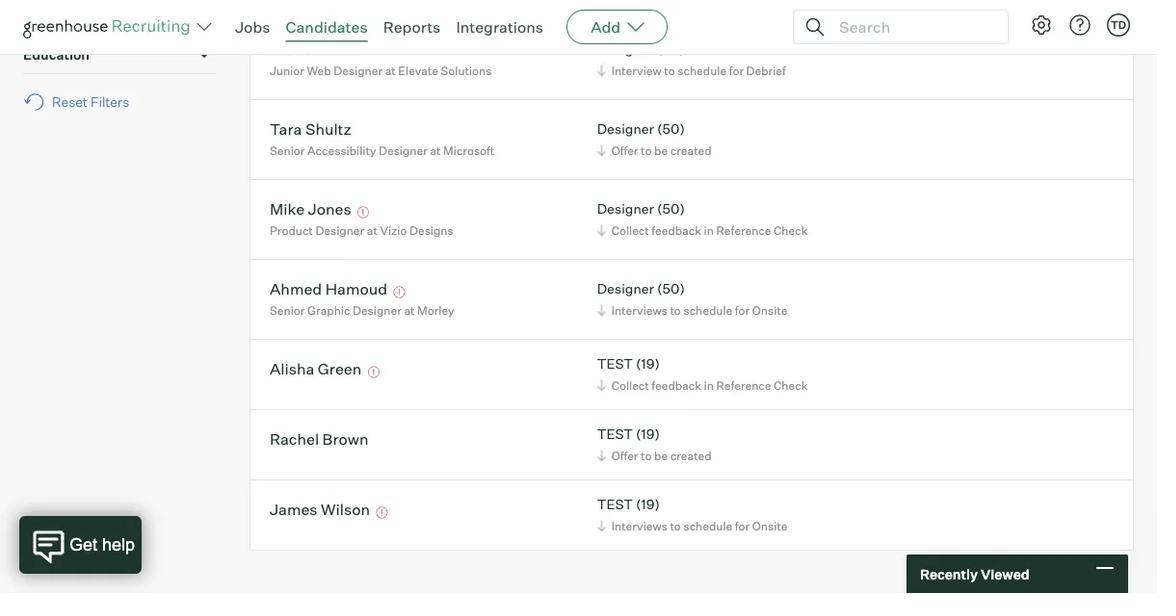 Task type: vqa. For each thing, say whether or not it's contained in the screenshot.
the alisha on the left of the page
yes



Task type: locate. For each thing, give the bounding box(es) containing it.
0 vertical spatial interviews
[[612, 303, 668, 318]]

check
[[774, 223, 808, 238], [774, 378, 808, 393]]

green
[[318, 359, 362, 378]]

1 onsite from the top
[[752, 303, 788, 318]]

ahmed hamoud link
[[270, 279, 387, 301]]

1 collect from the top
[[612, 223, 649, 238]]

(50) for designer (50) interview to schedule for debrief
[[657, 41, 685, 58]]

feedback inside test (19) collect feedback in reference check
[[652, 378, 702, 393]]

offer inside test (19) offer to be created
[[612, 449, 638, 463]]

(50) inside designer (50) collect feedback in reference check
[[657, 201, 685, 217]]

schedule inside test (19) interviews to schedule for onsite
[[684, 519, 733, 534]]

interviews to schedule for onsite link down test (19) offer to be created
[[594, 517, 793, 535]]

reset filters button
[[23, 84, 139, 120]]

reference inside designer (50) collect feedback in reference check
[[716, 223, 771, 238]]

jobs link
[[235, 17, 270, 37]]

at down mike jones has been in reference check for more than 10 days icon
[[367, 223, 378, 238]]

for
[[729, 63, 744, 78], [735, 303, 750, 318], [735, 519, 750, 534]]

test inside test (19) collect feedback in reference check
[[597, 356, 633, 373]]

2 in from the top
[[704, 378, 714, 393]]

feedback
[[652, 223, 702, 238], [652, 378, 702, 393]]

integrations link
[[456, 17, 544, 37]]

1 vertical spatial onsite
[[752, 519, 788, 534]]

1 vertical spatial reference
[[716, 378, 771, 393]]

2 collect from the top
[[612, 378, 649, 393]]

2 vertical spatial schedule
[[684, 519, 733, 534]]

for inside test (19) interviews to schedule for onsite
[[735, 519, 750, 534]]

td
[[1111, 18, 1127, 31]]

to inside test (19) interviews to schedule for onsite
[[670, 519, 681, 534]]

vizio
[[380, 223, 407, 238]]

hamoud
[[325, 279, 387, 298]]

be up designer (50) collect feedback in reference check at right
[[654, 143, 668, 158]]

0 vertical spatial collect feedback in reference check link
[[594, 221, 813, 240]]

to for test (19) interviews to schedule for onsite
[[670, 519, 681, 534]]

(50) down designer (50) collect feedback in reference check at right
[[657, 281, 685, 297]]

(50) inside designer (50) offer to be created
[[657, 121, 685, 137]]

collect feedback in reference check link for (50)
[[594, 221, 813, 240]]

(50)
[[657, 41, 685, 58], [657, 121, 685, 137], [657, 201, 685, 217], [657, 281, 685, 297]]

designs
[[410, 223, 454, 238]]

be inside designer (50) offer to be created
[[654, 143, 668, 158]]

at down "ahmed hamoud has been in onsite for more than 21 days" icon
[[404, 303, 415, 318]]

collect for designer
[[612, 223, 649, 238]]

(50) up interview to schedule for debrief link
[[657, 41, 685, 58]]

(19) inside test (19) interviews to schedule for onsite
[[636, 496, 660, 513]]

1 vertical spatial senior
[[270, 303, 305, 318]]

alisha
[[270, 359, 314, 378]]

(50) down designer (50) offer to be created
[[657, 201, 685, 217]]

1 vertical spatial test
[[597, 426, 633, 443]]

in
[[704, 223, 714, 238], [704, 378, 714, 393]]

designer
[[597, 41, 654, 58], [334, 63, 383, 78], [597, 121, 654, 137], [379, 143, 428, 158], [597, 201, 654, 217], [315, 223, 364, 238], [597, 281, 654, 297], [353, 303, 402, 318]]

2 reference from the top
[[716, 378, 771, 393]]

collect up designer (50) interviews to schedule for onsite
[[612, 223, 649, 238]]

1 interviews to schedule for onsite link from the top
[[594, 301, 793, 320]]

check inside test (19) collect feedback in reference check
[[774, 378, 808, 393]]

created
[[670, 143, 712, 158], [670, 449, 712, 463]]

2 test from the top
[[597, 426, 633, 443]]

created inside test (19) offer to be created
[[670, 449, 712, 463]]

feedback for test (19)
[[652, 378, 702, 393]]

0 vertical spatial interviews to schedule for onsite link
[[594, 301, 793, 320]]

2 senior from the top
[[270, 303, 305, 318]]

collect inside designer (50) collect feedback in reference check
[[612, 223, 649, 238]]

senior down tara
[[270, 143, 305, 158]]

0 vertical spatial onsite
[[752, 303, 788, 318]]

2 check from the top
[[774, 378, 808, 393]]

1 created from the top
[[670, 143, 712, 158]]

rachel brown
[[270, 429, 369, 449]]

(50) inside designer (50) interview to schedule for debrief
[[657, 41, 685, 58]]

james
[[270, 500, 318, 519]]

onsite inside test (19) interviews to schedule for onsite
[[752, 519, 788, 534]]

reset
[[52, 94, 88, 111]]

offer to be created link
[[594, 141, 717, 160], [594, 447, 717, 465]]

wilson
[[321, 500, 370, 519]]

pipeline
[[23, 7, 76, 24]]

1 feedback from the top
[[652, 223, 702, 238]]

mike jones
[[270, 199, 351, 218]]

offer to be created link up test (19) interviews to schedule for onsite
[[594, 447, 717, 465]]

candidates
[[286, 17, 368, 37]]

configure image
[[1030, 13, 1053, 37]]

1 (19) from the top
[[636, 356, 660, 373]]

to up test (19) collect feedback in reference check
[[670, 303, 681, 318]]

0 vertical spatial offer
[[612, 143, 638, 158]]

at
[[385, 63, 396, 78], [430, 143, 441, 158], [367, 223, 378, 238], [404, 303, 415, 318]]

2 offer to be created link from the top
[[594, 447, 717, 465]]

at left elevate
[[385, 63, 396, 78]]

senior graphic designer at morley
[[270, 303, 454, 318]]

(19) down test (19) offer to be created
[[636, 496, 660, 513]]

2 interviews to schedule for onsite link from the top
[[594, 517, 793, 535]]

0 vertical spatial for
[[729, 63, 744, 78]]

to down interview
[[641, 143, 652, 158]]

reports link
[[383, 17, 441, 37]]

0 vertical spatial feedback
[[652, 223, 702, 238]]

1 vertical spatial in
[[704, 378, 714, 393]]

offer down interview
[[612, 143, 638, 158]]

1 senior from the top
[[270, 143, 305, 158]]

0 vertical spatial collect
[[612, 223, 649, 238]]

interviews to schedule for onsite link
[[594, 301, 793, 320], [594, 517, 793, 535]]

1 offer to be created link from the top
[[594, 141, 717, 160]]

(50) down interview to schedule for debrief link
[[657, 121, 685, 137]]

1 vertical spatial collect feedback in reference check link
[[594, 376, 813, 395]]

4 (50) from the top
[[657, 281, 685, 297]]

3 (50) from the top
[[657, 201, 685, 217]]

1 vertical spatial created
[[670, 449, 712, 463]]

to for designer (50) offer to be created
[[641, 143, 652, 158]]

2 (50) from the top
[[657, 121, 685, 137]]

interviews to schedule for onsite link for (50)
[[594, 301, 793, 320]]

(19) inside test (19) collect feedback in reference check
[[636, 356, 660, 373]]

1 vertical spatial collect
[[612, 378, 649, 393]]

test (19) offer to be created
[[597, 426, 712, 463]]

1 in from the top
[[704, 223, 714, 238]]

1 (50) from the top
[[657, 41, 685, 58]]

designer (50) offer to be created
[[597, 121, 712, 158]]

tara shultz link
[[270, 119, 352, 141]]

interviews down test (19) offer to be created
[[612, 519, 668, 534]]

created inside designer (50) offer to be created
[[670, 143, 712, 158]]

0 vertical spatial be
[[654, 143, 668, 158]]

james wilson
[[270, 500, 370, 519]]

0 vertical spatial test
[[597, 356, 633, 373]]

2 offer from the top
[[612, 449, 638, 463]]

to for test (19) offer to be created
[[641, 449, 652, 463]]

web
[[307, 63, 331, 78]]

0 vertical spatial offer to be created link
[[594, 141, 717, 160]]

(19) down designer (50) interviews to schedule for onsite
[[636, 356, 660, 373]]

interviews up test (19) collect feedback in reference check
[[612, 303, 668, 318]]

0 vertical spatial check
[[774, 223, 808, 238]]

collect feedback in reference check link
[[594, 221, 813, 240], [594, 376, 813, 395]]

2 onsite from the top
[[752, 519, 788, 534]]

feedback for designer (50)
[[652, 223, 702, 238]]

schedule inside designer (50) interviews to schedule for onsite
[[684, 303, 733, 318]]

interviews
[[612, 303, 668, 318], [612, 519, 668, 534]]

add
[[591, 17, 621, 37]]

interviews inside designer (50) interviews to schedule for onsite
[[612, 303, 668, 318]]

for inside designer (50) interviews to schedule for onsite
[[735, 303, 750, 318]]

check inside designer (50) collect feedback in reference check
[[774, 223, 808, 238]]

designer (50) collect feedback in reference check
[[597, 201, 808, 238]]

in inside test (19) collect feedback in reference check
[[704, 378, 714, 393]]

created up test (19) interviews to schedule for onsite
[[670, 449, 712, 463]]

1 vertical spatial schedule
[[684, 303, 733, 318]]

product designer at vizio designs
[[270, 223, 454, 238]]

1 vertical spatial feedback
[[652, 378, 702, 393]]

1 vertical spatial for
[[735, 303, 750, 318]]

in inside designer (50) collect feedback in reference check
[[704, 223, 714, 238]]

accessibility
[[307, 143, 376, 158]]

offer for designer
[[612, 143, 638, 158]]

rachel
[[270, 429, 319, 449]]

1 vertical spatial (19)
[[636, 426, 660, 443]]

reference
[[716, 223, 771, 238], [716, 378, 771, 393]]

to for designer (50) interview to schedule for debrief
[[664, 63, 675, 78]]

2 (19) from the top
[[636, 426, 660, 443]]

collect for test
[[612, 378, 649, 393]]

3 (19) from the top
[[636, 496, 660, 513]]

to
[[664, 63, 675, 78], [641, 143, 652, 158], [670, 303, 681, 318], [641, 449, 652, 463], [670, 519, 681, 534]]

1 vertical spatial offer
[[612, 449, 638, 463]]

(50) for designer (50) collect feedback in reference check
[[657, 201, 685, 217]]

interviews inside test (19) interviews to schedule for onsite
[[612, 519, 668, 534]]

collect
[[612, 223, 649, 238], [612, 378, 649, 393]]

in up designer (50) interviews to schedule for onsite
[[704, 223, 714, 238]]

td button
[[1103, 10, 1134, 40]]

to right interview
[[664, 63, 675, 78]]

designer (50) interview to schedule for debrief
[[597, 41, 786, 78]]

2 vertical spatial for
[[735, 519, 750, 534]]

schedule for designer (50)
[[684, 303, 733, 318]]

offer to be created link down interview
[[594, 141, 717, 160]]

to inside designer (50) interview to schedule for debrief
[[664, 63, 675, 78]]

to inside designer (50) interviews to schedule for onsite
[[670, 303, 681, 318]]

feedback up test (19) offer to be created
[[652, 378, 702, 393]]

to down test (19) offer to be created
[[670, 519, 681, 534]]

0 vertical spatial reference
[[716, 223, 771, 238]]

be
[[654, 143, 668, 158], [654, 449, 668, 463]]

1 check from the top
[[774, 223, 808, 238]]

1 vertical spatial check
[[774, 378, 808, 393]]

collect up test (19) offer to be created
[[612, 378, 649, 393]]

1 vertical spatial interviews
[[612, 519, 668, 534]]

1 interviews from the top
[[612, 303, 668, 318]]

2 created from the top
[[670, 449, 712, 463]]

collect inside test (19) collect feedback in reference check
[[612, 378, 649, 393]]

collect feedback in reference check link up designer (50) interviews to schedule for onsite
[[594, 221, 813, 240]]

onsite inside designer (50) interviews to schedule for onsite
[[752, 303, 788, 318]]

test
[[597, 356, 633, 373], [597, 426, 633, 443], [597, 496, 633, 513]]

(19)
[[636, 356, 660, 373], [636, 426, 660, 443], [636, 496, 660, 513]]

onsite
[[752, 303, 788, 318], [752, 519, 788, 534]]

alisha green has been in reference check for more than 10 days image
[[365, 367, 382, 378]]

feedback inside designer (50) collect feedback in reference check
[[652, 223, 702, 238]]

2 collect feedback in reference check link from the top
[[594, 376, 813, 395]]

offer inside designer (50) offer to be created
[[612, 143, 638, 158]]

for inside designer (50) interview to schedule for debrief
[[729, 63, 744, 78]]

reference inside test (19) collect feedback in reference check
[[716, 378, 771, 393]]

created for (19)
[[670, 449, 712, 463]]

1 collect feedback in reference check link from the top
[[594, 221, 813, 240]]

designer inside the tara shultz senior accessibility designer at microsoft
[[379, 143, 428, 158]]

reset filters
[[52, 94, 129, 111]]

at left microsoft
[[430, 143, 441, 158]]

3 test from the top
[[597, 496, 633, 513]]

1 vertical spatial be
[[654, 449, 668, 463]]

2 feedback from the top
[[652, 378, 702, 393]]

schedule
[[678, 63, 727, 78], [684, 303, 733, 318], [684, 519, 733, 534]]

(19) inside test (19) offer to be created
[[636, 426, 660, 443]]

to for designer (50) interviews to schedule for onsite
[[670, 303, 681, 318]]

offer up test (19) interviews to schedule for onsite
[[612, 449, 638, 463]]

to up test (19) interviews to schedule for onsite
[[641, 449, 652, 463]]

(50) inside designer (50) interviews to schedule for onsite
[[657, 281, 685, 297]]

(19) for james wilson
[[636, 496, 660, 513]]

offer to be created link for (50)
[[594, 141, 717, 160]]

james wilson has been in onsite for more than 21 days image
[[373, 508, 391, 519]]

graphic
[[307, 303, 350, 318]]

1 test from the top
[[597, 356, 633, 373]]

1 vertical spatial interviews to schedule for onsite link
[[594, 517, 793, 535]]

0 vertical spatial senior
[[270, 143, 305, 158]]

interviews for designer
[[612, 303, 668, 318]]

vanian
[[317, 39, 366, 58]]

check for (19)
[[774, 378, 808, 393]]

in up test (19) offer to be created
[[704, 378, 714, 393]]

brown
[[322, 429, 369, 449]]

2 be from the top
[[654, 449, 668, 463]]

for for test (19)
[[735, 519, 750, 534]]

jones
[[308, 199, 351, 218]]

1 vertical spatial offer to be created link
[[594, 447, 717, 465]]

check for (50)
[[774, 223, 808, 238]]

interviews to schedule for onsite link up test (19) collect feedback in reference check
[[594, 301, 793, 320]]

0 vertical spatial schedule
[[678, 63, 727, 78]]

be up test (19) interviews to schedule for onsite
[[654, 449, 668, 463]]

test (19) collect feedback in reference check
[[597, 356, 808, 393]]

to inside designer (50) offer to be created
[[641, 143, 652, 158]]

to inside test (19) offer to be created
[[641, 449, 652, 463]]

1 reference from the top
[[716, 223, 771, 238]]

designer inside eloise vanian junior web designer at elevate solutions
[[334, 63, 383, 78]]

2 vertical spatial test
[[597, 496, 633, 513]]

eloise vanian link
[[270, 39, 366, 61]]

tasks
[[79, 7, 118, 24]]

designer inside designer (50) interviews to schedule for onsite
[[597, 281, 654, 297]]

recently
[[920, 566, 978, 583]]

0 vertical spatial created
[[670, 143, 712, 158]]

be inside test (19) offer to be created
[[654, 449, 668, 463]]

1 offer from the top
[[612, 143, 638, 158]]

1 be from the top
[[654, 143, 668, 158]]

senior
[[270, 143, 305, 158], [270, 303, 305, 318]]

0 vertical spatial in
[[704, 223, 714, 238]]

collect feedback in reference check link up test (19) offer to be created
[[594, 376, 813, 395]]

feedback up designer (50) interviews to schedule for onsite
[[652, 223, 702, 238]]

offer
[[612, 143, 638, 158], [612, 449, 638, 463]]

onsite for (19)
[[752, 519, 788, 534]]

test inside test (19) interviews to schedule for onsite
[[597, 496, 633, 513]]

recently viewed
[[920, 566, 1030, 583]]

2 interviews from the top
[[612, 519, 668, 534]]

created up designer (50) collect feedback in reference check at right
[[670, 143, 712, 158]]

(19) down test (19) collect feedback in reference check
[[636, 426, 660, 443]]

0 vertical spatial (19)
[[636, 356, 660, 373]]

senior down "ahmed"
[[270, 303, 305, 318]]

Search text field
[[835, 13, 991, 41]]

2 vertical spatial (19)
[[636, 496, 660, 513]]



Task type: describe. For each thing, give the bounding box(es) containing it.
eloise
[[270, 39, 313, 58]]

mike jones has been in reference check for more than 10 days image
[[355, 207, 372, 218]]

alisha green link
[[270, 359, 362, 381]]

be for (50)
[[654, 143, 668, 158]]

solutions
[[441, 63, 492, 78]]

collect feedback in reference check link for (19)
[[594, 376, 813, 395]]

james wilson link
[[270, 500, 370, 522]]

add button
[[567, 10, 668, 44]]

tara shultz senior accessibility designer at microsoft
[[270, 119, 495, 158]]

microsoft
[[443, 143, 495, 158]]

jobs
[[235, 17, 270, 37]]

designer (50) interviews to schedule for onsite
[[597, 281, 788, 318]]

ahmed hamoud
[[270, 279, 387, 298]]

filters
[[91, 94, 129, 111]]

interviews to schedule for onsite link for (19)
[[594, 517, 793, 535]]

shultz
[[305, 119, 352, 138]]

td button
[[1107, 13, 1130, 37]]

reference for (50)
[[716, 223, 771, 238]]

interviews for test
[[612, 519, 668, 534]]

in for test (19)
[[704, 378, 714, 393]]

viewed
[[981, 566, 1030, 583]]

alisha green
[[270, 359, 362, 378]]

candidates link
[[286, 17, 368, 37]]

test for green
[[597, 356, 633, 373]]

for for designer (50)
[[735, 303, 750, 318]]

test inside test (19) offer to be created
[[597, 426, 633, 443]]

mike
[[270, 199, 305, 218]]

reference for (19)
[[716, 378, 771, 393]]

tara
[[270, 119, 302, 138]]

mike jones link
[[270, 199, 351, 221]]

integrations
[[456, 17, 544, 37]]

pipeline tasks
[[23, 7, 118, 24]]

offer for test
[[612, 449, 638, 463]]

designer inside designer (50) offer to be created
[[597, 121, 654, 137]]

interview to schedule for debrief link
[[594, 61, 791, 80]]

at inside eloise vanian junior web designer at elevate solutions
[[385, 63, 396, 78]]

reports
[[383, 17, 441, 37]]

in for designer (50)
[[704, 223, 714, 238]]

rachel brown link
[[270, 429, 369, 452]]

test (19) interviews to schedule for onsite
[[597, 496, 788, 534]]

eloise vanian junior web designer at elevate solutions
[[270, 39, 492, 78]]

interview
[[612, 63, 662, 78]]

be for (19)
[[654, 449, 668, 463]]

created for (50)
[[670, 143, 712, 158]]

(50) for designer (50) interviews to schedule for onsite
[[657, 281, 685, 297]]

ahmed
[[270, 279, 322, 298]]

schedule for test (19)
[[684, 519, 733, 534]]

designer inside designer (50) collect feedback in reference check
[[597, 201, 654, 217]]

elevate
[[398, 63, 438, 78]]

(50) for designer (50) offer to be created
[[657, 121, 685, 137]]

at inside the tara shultz senior accessibility designer at microsoft
[[430, 143, 441, 158]]

schedule inside designer (50) interview to schedule for debrief
[[678, 63, 727, 78]]

product
[[270, 223, 313, 238]]

offer to be created link for (19)
[[594, 447, 717, 465]]

test for wilson
[[597, 496, 633, 513]]

senior inside the tara shultz senior accessibility designer at microsoft
[[270, 143, 305, 158]]

designer inside designer (50) interview to schedule for debrief
[[597, 41, 654, 58]]

morley
[[417, 303, 454, 318]]

greenhouse recruiting image
[[23, 15, 197, 39]]

education
[[23, 46, 90, 63]]

debrief
[[746, 63, 786, 78]]

ahmed hamoud has been in onsite for more than 21 days image
[[391, 287, 408, 298]]

junior
[[270, 63, 304, 78]]

onsite for (50)
[[752, 303, 788, 318]]

(19) for alisha green
[[636, 356, 660, 373]]



